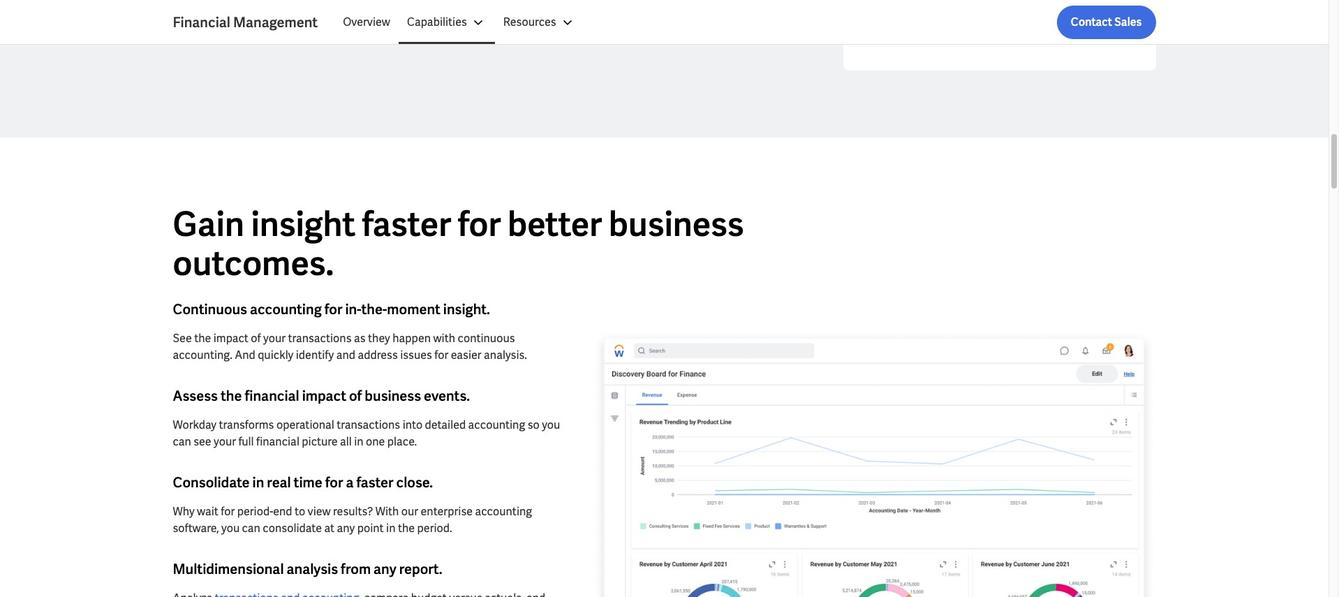 Task type: locate. For each thing, give the bounding box(es) containing it.
1 horizontal spatial and
[[1000, 10, 1019, 24]]

issues
[[400, 348, 432, 363]]

accounting left so
[[468, 418, 526, 432]]

0 horizontal spatial impact
[[214, 331, 249, 346]]

capabilities
[[407, 15, 467, 29]]

you inside the why wait for period-end to view results? with our enterprise accounting software, you can consolidate at any point in the period.
[[221, 521, 240, 536]]

0 vertical spatial can
[[173, 434, 191, 449]]

a
[[346, 474, 354, 492]]

0 horizontal spatial any
[[337, 521, 355, 536]]

business
[[609, 203, 744, 246], [365, 387, 421, 405]]

1 horizontal spatial financial
[[902, 10, 948, 24]]

0 horizontal spatial financial
[[173, 13, 230, 31]]

for inside see the impact of your transactions as they happen with continuous accounting. and quickly identify and address issues for easier analysis.
[[435, 348, 449, 363]]

in inside workday transforms operational transactions into detailed accounting so you can see your full financial picture all in one place.
[[354, 434, 364, 449]]

any right from
[[374, 560, 397, 578]]

business inside gain insight faster for better business outcomes.
[[609, 203, 744, 246]]

in-
[[345, 300, 362, 319]]

0 vertical spatial and
[[1000, 10, 1019, 24]]

0 vertical spatial the
[[194, 331, 211, 346]]

list containing overview
[[335, 6, 1156, 39]]

see
[[173, 331, 192, 346]]

accounting up quickly
[[250, 300, 322, 319]]

the inside see the impact of your transactions as they happen with continuous accounting. and quickly identify and address issues for easier analysis.
[[194, 331, 211, 346]]

multidimensional analysis from any report.
[[173, 560, 443, 578]]

0 vertical spatial impact
[[214, 331, 249, 346]]

contact sales link
[[1057, 6, 1156, 39]]

you
[[542, 418, 561, 432], [221, 521, 240, 536]]

overview link
[[335, 6, 399, 39]]

1 vertical spatial financial
[[256, 434, 300, 449]]

0 vertical spatial accounting
[[250, 300, 322, 319]]

for inside gain insight faster for better business outcomes.
[[458, 203, 501, 246]]

moment
[[387, 300, 441, 319]]

0 horizontal spatial business
[[365, 387, 421, 405]]

0 vertical spatial transactions
[[288, 331, 352, 346]]

your up quickly
[[263, 331, 286, 346]]

results?
[[333, 504, 373, 519]]

in down with
[[386, 521, 396, 536]]

2 horizontal spatial in
[[386, 521, 396, 536]]

full
[[239, 434, 254, 449]]

0 horizontal spatial you
[[221, 521, 240, 536]]

financial for financial reporting and analysis
[[902, 10, 948, 24]]

the down our
[[398, 521, 415, 536]]

transactions up identify at bottom left
[[288, 331, 352, 346]]

1 horizontal spatial impact
[[302, 387, 346, 405]]

for
[[458, 203, 501, 246], [325, 300, 343, 319], [435, 348, 449, 363], [325, 474, 343, 492], [221, 504, 235, 519]]

at
[[324, 521, 335, 536]]

can down period-
[[242, 521, 260, 536]]

workday transforms operational transactions into detailed accounting so you can see your full financial picture all in one place.
[[173, 418, 561, 449]]

0 vertical spatial of
[[251, 331, 261, 346]]

sales
[[1115, 15, 1142, 29]]

1 horizontal spatial can
[[242, 521, 260, 536]]

the up the transforms
[[221, 387, 242, 405]]

0 horizontal spatial of
[[251, 331, 261, 346]]

of up and
[[251, 331, 261, 346]]

faster
[[362, 203, 451, 246], [357, 474, 394, 492]]

transactions up one
[[337, 418, 400, 432]]

and right reporting
[[1000, 10, 1019, 24]]

address
[[358, 348, 398, 363]]

1 horizontal spatial business
[[609, 203, 744, 246]]

1 vertical spatial you
[[221, 521, 240, 536]]

can
[[173, 434, 191, 449], [242, 521, 260, 536]]

accounting inside workday transforms operational transactions into detailed accounting so you can see your full financial picture all in one place.
[[468, 418, 526, 432]]

0 horizontal spatial and
[[337, 348, 356, 363]]

and
[[1000, 10, 1019, 24], [337, 348, 356, 363]]

0 vertical spatial any
[[337, 521, 355, 536]]

1 vertical spatial faster
[[357, 474, 394, 492]]

any right at
[[337, 521, 355, 536]]

the for see
[[194, 331, 211, 346]]

1 vertical spatial your
[[214, 434, 236, 449]]

1 vertical spatial accounting
[[468, 418, 526, 432]]

2 vertical spatial in
[[386, 521, 396, 536]]

and
[[235, 348, 255, 363]]

financial for financial management
[[173, 13, 230, 31]]

in left real
[[253, 474, 264, 492]]

0 vertical spatial in
[[354, 434, 364, 449]]

0 horizontal spatial can
[[173, 434, 191, 449]]

financial up the transforms
[[245, 387, 300, 405]]

2 vertical spatial accounting
[[475, 504, 532, 519]]

the for assess
[[221, 387, 242, 405]]

1 horizontal spatial you
[[542, 418, 561, 432]]

in inside the why wait for period-end to view results? with our enterprise accounting software, you can consolidate at any point in the period.
[[386, 521, 396, 536]]

accounting right enterprise
[[475, 504, 532, 519]]

analysis.
[[484, 348, 527, 363]]

0 vertical spatial business
[[609, 203, 744, 246]]

1 vertical spatial the
[[221, 387, 242, 405]]

1 horizontal spatial any
[[374, 560, 397, 578]]

1 vertical spatial any
[[374, 560, 397, 578]]

1 vertical spatial business
[[365, 387, 421, 405]]

transactions
[[288, 331, 352, 346], [337, 418, 400, 432]]

0 horizontal spatial the
[[194, 331, 211, 346]]

0 vertical spatial your
[[263, 331, 286, 346]]

analysis left from
[[287, 560, 338, 578]]

0 vertical spatial you
[[542, 418, 561, 432]]

of up workday transforms operational transactions into detailed accounting so you can see your full financial picture all in one place.
[[349, 387, 362, 405]]

capabilities button
[[399, 6, 495, 39]]

1 vertical spatial transactions
[[337, 418, 400, 432]]

overview
[[343, 15, 390, 29]]

report.
[[399, 560, 443, 578]]

list
[[335, 6, 1156, 39]]

so
[[528, 418, 540, 432]]

accounting
[[250, 300, 322, 319], [468, 418, 526, 432], [475, 504, 532, 519]]

financial inside 'link'
[[173, 13, 230, 31]]

0 vertical spatial financial
[[245, 387, 300, 405]]

your left full
[[214, 434, 236, 449]]

accounting inside the why wait for period-end to view results? with our enterprise accounting software, you can consolidate at any point in the period.
[[475, 504, 532, 519]]

picture
[[302, 434, 338, 449]]

in
[[354, 434, 364, 449], [253, 474, 264, 492], [386, 521, 396, 536]]

impact up and
[[214, 331, 249, 346]]

1 vertical spatial can
[[242, 521, 260, 536]]

you down period-
[[221, 521, 240, 536]]

and down as
[[337, 348, 356, 363]]

0 vertical spatial faster
[[362, 203, 451, 246]]

your
[[263, 331, 286, 346], [214, 434, 236, 449]]

financial reporting and analysis
[[902, 10, 1062, 24]]

0 horizontal spatial analysis
[[287, 560, 338, 578]]

impact
[[214, 331, 249, 346], [302, 387, 346, 405]]

1 horizontal spatial your
[[263, 331, 286, 346]]

the
[[194, 331, 211, 346], [221, 387, 242, 405], [398, 521, 415, 536]]

1 vertical spatial of
[[349, 387, 362, 405]]

workday
[[173, 418, 217, 432]]

1 vertical spatial in
[[253, 474, 264, 492]]

continuous
[[173, 300, 247, 319]]

financial management link
[[173, 13, 335, 32]]

financial
[[245, 387, 300, 405], [256, 434, 300, 449]]

1 vertical spatial and
[[337, 348, 356, 363]]

analysis left contact
[[1021, 10, 1062, 24]]

1 horizontal spatial of
[[349, 387, 362, 405]]

enterprise
[[421, 504, 473, 519]]

transactions inside workday transforms operational transactions into detailed accounting so you can see your full financial picture all in one place.
[[337, 418, 400, 432]]

0 horizontal spatial your
[[214, 434, 236, 449]]

the up accounting.
[[194, 331, 211, 346]]

financial right full
[[256, 434, 300, 449]]

financial
[[902, 10, 948, 24], [173, 13, 230, 31]]

resources
[[504, 15, 557, 29]]

continuous
[[458, 331, 515, 346]]

any
[[337, 521, 355, 536], [374, 560, 397, 578]]

2 horizontal spatial the
[[398, 521, 415, 536]]

1 horizontal spatial analysis
[[1021, 10, 1062, 24]]

0 vertical spatial analysis
[[1021, 10, 1062, 24]]

see the impact of your transactions as they happen with continuous accounting. and quickly identify and address issues for easier analysis.
[[173, 331, 527, 363]]

identify
[[296, 348, 334, 363]]

of
[[251, 331, 261, 346], [349, 387, 362, 405]]

menu
[[335, 6, 584, 39]]

with
[[376, 504, 399, 519]]

can left see
[[173, 434, 191, 449]]

financial executive scorecard showing graph of revenue and revenue and backlog amounts versus target amounts. image
[[592, 329, 1156, 597]]

assess
[[173, 387, 218, 405]]

1 horizontal spatial in
[[354, 434, 364, 449]]

analysis
[[1021, 10, 1062, 24], [287, 560, 338, 578]]

1 horizontal spatial the
[[221, 387, 242, 405]]

menu containing overview
[[335, 6, 584, 39]]

impact up operational
[[302, 387, 346, 405]]

1 vertical spatial analysis
[[287, 560, 338, 578]]

and inside see the impact of your transactions as they happen with continuous accounting. and quickly identify and address issues for easier analysis.
[[337, 348, 356, 363]]

2 vertical spatial the
[[398, 521, 415, 536]]

in right "all"
[[354, 434, 364, 449]]

you right so
[[542, 418, 561, 432]]



Task type: vqa. For each thing, say whether or not it's contained in the screenshot.
Financial Services
no



Task type: describe. For each thing, give the bounding box(es) containing it.
real
[[267, 474, 291, 492]]

can inside workday transforms operational transactions into detailed accounting so you can see your full financial picture all in one place.
[[173, 434, 191, 449]]

consolidate
[[173, 474, 250, 492]]

you inside workday transforms operational transactions into detailed accounting so you can see your full financial picture all in one place.
[[542, 418, 561, 432]]

transactions inside see the impact of your transactions as they happen with continuous accounting. and quickly identify and address issues for easier analysis.
[[288, 331, 352, 346]]

all
[[340, 434, 352, 449]]

contact sales
[[1071, 15, 1142, 29]]

why wait for period-end to view results? with our enterprise accounting software, you can consolidate at any point in the period.
[[173, 504, 532, 536]]

contact
[[1071, 15, 1113, 29]]

multidimensional
[[173, 560, 284, 578]]

financial management
[[173, 13, 318, 31]]

the inside the why wait for period-end to view results? with our enterprise accounting software, you can consolidate at any point in the period.
[[398, 521, 415, 536]]

with
[[433, 331, 455, 346]]

your inside workday transforms operational transactions into detailed accounting so you can see your full financial picture all in one place.
[[214, 434, 236, 449]]

close.
[[396, 474, 433, 492]]

period.
[[417, 521, 452, 536]]

accounting.
[[173, 348, 232, 363]]

business for better
[[609, 203, 744, 246]]

operational
[[277, 418, 334, 432]]

transforms
[[219, 418, 274, 432]]

faster inside gain insight faster for better business outcomes.
[[362, 203, 451, 246]]

period-
[[237, 504, 273, 519]]

they
[[368, 331, 390, 346]]

resources button
[[495, 6, 584, 39]]

happen
[[393, 331, 431, 346]]

time
[[294, 474, 323, 492]]

our
[[401, 504, 419, 519]]

financial inside workday transforms operational transactions into detailed accounting so you can see your full financial picture all in one place.
[[256, 434, 300, 449]]

place.
[[388, 434, 417, 449]]

wait
[[197, 504, 219, 519]]

your inside see the impact of your transactions as they happen with continuous accounting. and quickly identify and address issues for easier analysis.
[[263, 331, 286, 346]]

consolidate
[[263, 521, 322, 536]]

1 vertical spatial impact
[[302, 387, 346, 405]]

detailed
[[425, 418, 466, 432]]

events.
[[424, 387, 470, 405]]

easier
[[451, 348, 482, 363]]

software,
[[173, 521, 219, 536]]

business for of
[[365, 387, 421, 405]]

into
[[403, 418, 423, 432]]

assess the financial impact of business events.
[[173, 387, 470, 405]]

end
[[273, 504, 292, 519]]

insight
[[251, 203, 356, 246]]

for inside the why wait for period-end to view results? with our enterprise accounting software, you can consolidate at any point in the period.
[[221, 504, 235, 519]]

of inside see the impact of your transactions as they happen with continuous accounting. and quickly identify and address issues for easier analysis.
[[251, 331, 261, 346]]

see
[[194, 434, 211, 449]]

as
[[354, 331, 366, 346]]

management
[[233, 13, 318, 31]]

from
[[341, 560, 371, 578]]

gain insight faster for better business outcomes.
[[173, 203, 744, 285]]

0 horizontal spatial in
[[253, 474, 264, 492]]

quickly
[[258, 348, 294, 363]]

any inside the why wait for period-end to view results? with our enterprise accounting software, you can consolidate at any point in the period.
[[337, 521, 355, 536]]

gain
[[173, 203, 244, 246]]

view
[[308, 504, 331, 519]]

can inside the why wait for period-end to view results? with our enterprise accounting software, you can consolidate at any point in the period.
[[242, 521, 260, 536]]

insight.
[[443, 300, 490, 319]]

point
[[357, 521, 384, 536]]

continuous accounting for in-the-moment insight.
[[173, 300, 490, 319]]

one
[[366, 434, 385, 449]]

reporting
[[950, 10, 997, 24]]

why
[[173, 504, 195, 519]]

the-
[[362, 300, 387, 319]]

outcomes.
[[173, 242, 334, 285]]

impact inside see the impact of your transactions as they happen with continuous accounting. and quickly identify and address issues for easier analysis.
[[214, 331, 249, 346]]

to
[[295, 504, 305, 519]]

consolidate in real time for a faster close.
[[173, 474, 433, 492]]

better
[[508, 203, 602, 246]]



